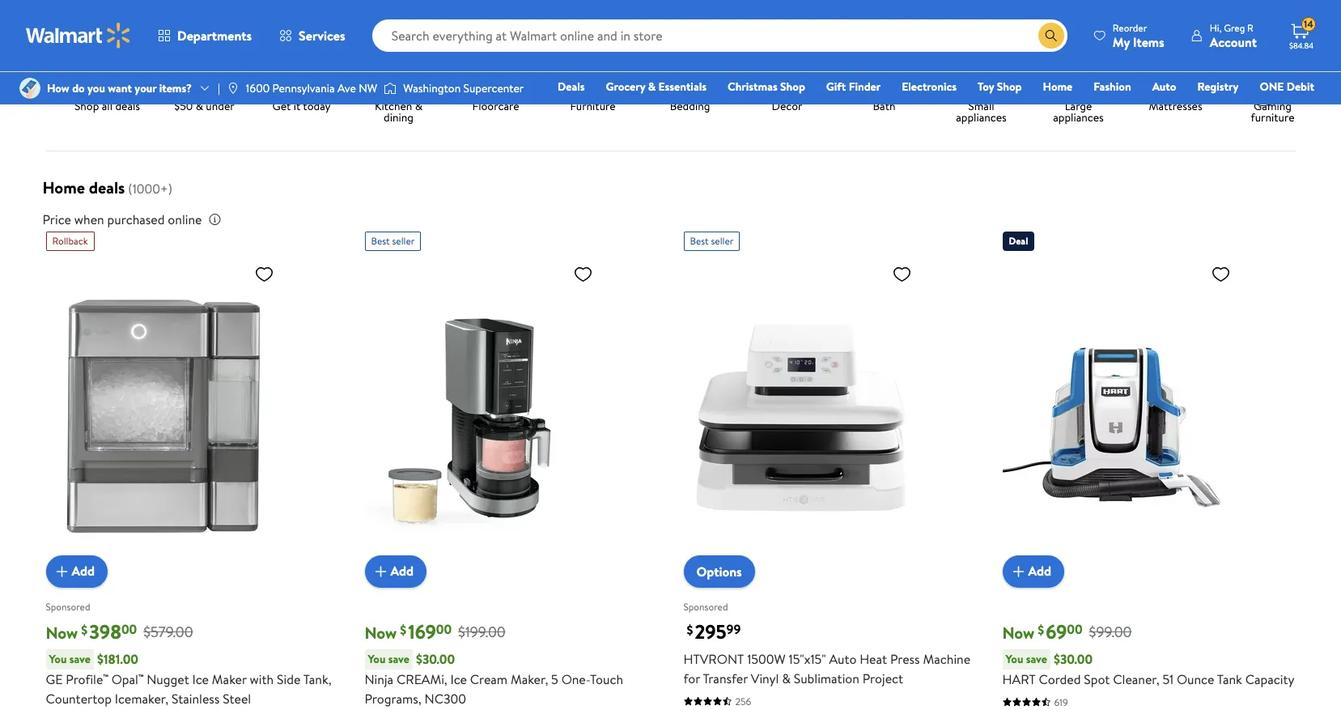 Task type: describe. For each thing, give the bounding box(es) containing it.
619
[[1055, 695, 1069, 709]]

your
[[135, 80, 157, 96]]

gift finder
[[827, 79, 881, 95]]

mattresses
[[1149, 98, 1203, 114]]

spot
[[1084, 670, 1110, 688]]

shop all deals
[[74, 98, 140, 114]]

add to favorites list, hart corded spot cleaner, 51 ounce tank capacity image
[[1212, 264, 1231, 284]]

debit
[[1287, 79, 1315, 95]]

shop all deals image
[[78, 35, 136, 94]]

countertop
[[46, 690, 112, 707]]

$ for 69
[[1038, 621, 1045, 639]]

add button for 169
[[365, 555, 427, 588]]

$ inside $ 295 99
[[687, 621, 693, 639]]

tank
[[1218, 670, 1243, 688]]

how do you want your items?
[[47, 80, 192, 96]]

best for $199.00
[[371, 234, 390, 247]]

Search search field
[[372, 19, 1068, 52]]

greg
[[1224, 21, 1246, 34]]

$50 & under
[[174, 98, 235, 114]]

add for 398
[[72, 562, 95, 580]]

& inside htvront 1500w 15"x15" auto heat press machine for transfer vinyl & sublimation project
[[782, 669, 791, 687]]

small
[[969, 98, 995, 114]]

you
[[87, 80, 105, 96]]

$50 & under image
[[175, 35, 234, 94]]

1600
[[246, 80, 270, 96]]

& for essentials
[[648, 79, 656, 95]]

one debit link
[[1253, 78, 1322, 96]]

gaming
[[1254, 98, 1292, 114]]

169
[[408, 617, 436, 645]]

$99.00
[[1090, 622, 1132, 642]]

(1000+)
[[128, 179, 172, 197]]

htvront
[[684, 650, 744, 668]]

small appliances link
[[940, 35, 1024, 126]]

0 vertical spatial deals
[[115, 98, 140, 114]]

side
[[277, 670, 301, 688]]

walmart image
[[26, 23, 131, 49]]

bath
[[873, 98, 896, 114]]

gaming furniture image
[[1244, 35, 1302, 94]]

you for 398
[[49, 651, 67, 667]]

save for 398
[[69, 651, 91, 667]]

ninja creami, ice cream maker, 5 one-touch programs, nc300 image
[[365, 257, 600, 575]]

auto inside htvront 1500w 15"x15" auto heat press machine for transfer vinyl & sublimation project
[[830, 650, 857, 668]]

hart corded spot cleaner, 51 ounce tank capacity image
[[1003, 257, 1238, 575]]

toy shop link
[[971, 78, 1030, 96]]

hart
[[1003, 670, 1036, 688]]

opal™
[[112, 670, 144, 688]]

51
[[1163, 670, 1174, 688]]

auto link
[[1145, 78, 1184, 96]]

my
[[1113, 33, 1130, 51]]

fashion
[[1094, 79, 1132, 95]]

nc300
[[425, 690, 466, 707]]

decor
[[772, 98, 803, 114]]

r
[[1248, 21, 1254, 34]]

home for home
[[1043, 79, 1073, 95]]

shop for christmas shop
[[781, 79, 806, 95]]

$199.00
[[458, 622, 506, 642]]

departments button
[[144, 16, 266, 55]]

htvront 1500w 15"x15" auto heat press machine for transfer vinyl & sublimation project image
[[684, 257, 919, 575]]

supercenter
[[464, 80, 524, 96]]

services button
[[266, 16, 359, 55]]

bedding
[[670, 98, 710, 114]]

hi,
[[1210, 21, 1222, 34]]

00 for 398
[[121, 620, 137, 638]]

0 vertical spatial auto
[[1153, 79, 1177, 95]]

today
[[303, 98, 331, 114]]

search icon image
[[1045, 29, 1058, 42]]

one
[[1260, 79, 1285, 95]]

one-
[[562, 670, 590, 688]]

all
[[102, 98, 113, 114]]

|
[[218, 80, 220, 96]]

add button for 69
[[1003, 555, 1065, 588]]

best seller for $199.00
[[371, 234, 415, 247]]

add to cart image for 398
[[52, 562, 72, 581]]

you for 169
[[368, 651, 386, 667]]

get it today link
[[260, 35, 344, 115]]

add to favorites list, ninja creami, ice cream maker, 5 one-touch programs, nc300 image
[[574, 264, 593, 284]]

now $ 69 00 $99.00
[[1003, 617, 1132, 645]]

items
[[1133, 33, 1165, 51]]

christmas shop
[[728, 79, 806, 95]]

machine
[[923, 650, 971, 668]]

registry link
[[1191, 78, 1246, 96]]

legal information image
[[208, 213, 221, 226]]

$84.84
[[1290, 40, 1314, 51]]

reorder my items
[[1113, 21, 1165, 51]]

 image for 1600
[[227, 82, 240, 95]]

deals link
[[551, 78, 592, 96]]

best for 295
[[690, 234, 709, 247]]

washington
[[403, 80, 461, 96]]

when
[[74, 210, 104, 228]]

maker,
[[511, 670, 548, 688]]

items?
[[159, 80, 192, 96]]

heat
[[860, 650, 888, 668]]

tank,
[[303, 670, 332, 688]]

69
[[1046, 617, 1067, 645]]

save for 169
[[388, 651, 410, 667]]

furniture image
[[564, 35, 622, 94]]

sponsored for $579.00
[[46, 600, 90, 614]]

for
[[684, 669, 700, 687]]

0 horizontal spatial shop
[[74, 98, 99, 114]]

add to cart image for 69
[[1009, 562, 1029, 581]]

steel
[[223, 690, 251, 707]]

with
[[250, 670, 274, 688]]

account
[[1210, 33, 1257, 51]]

Search in Home deals search field
[[43, 0, 532, 9]]

options
[[697, 562, 742, 580]]

want
[[108, 80, 132, 96]]

home deals (1000+)
[[43, 176, 172, 198]]

washington supercenter
[[403, 80, 524, 96]]

vinyl
[[751, 669, 779, 687]]

add for 169
[[391, 562, 414, 580]]

00 for 69
[[1067, 620, 1083, 638]]

electronics link
[[895, 78, 964, 96]]

295
[[695, 617, 727, 645]]

gift
[[827, 79, 846, 95]]

00 for 169
[[436, 620, 452, 638]]

add to favorites list, htvront 1500w 15"x15" auto heat press machine for transfer vinyl & sublimation project image
[[893, 264, 912, 284]]



Task type: locate. For each thing, give the bounding box(es) containing it.
you up hart
[[1006, 651, 1024, 667]]

get it today image
[[272, 35, 331, 94]]

ice up nc300
[[451, 670, 467, 688]]

best seller for 295
[[690, 234, 734, 247]]

save up ninja
[[388, 651, 410, 667]]

seller for $199.00
[[392, 234, 415, 247]]

1 add from the left
[[72, 562, 95, 580]]

2 horizontal spatial shop
[[997, 79, 1022, 95]]

add button up 169
[[365, 555, 427, 588]]

0 horizontal spatial appliances
[[956, 109, 1007, 125]]

1 seller from the left
[[392, 234, 415, 247]]

1 appliances from the left
[[956, 109, 1007, 125]]

 image
[[384, 80, 397, 96]]

home for home deals (1000+)
[[43, 176, 85, 198]]

$ left 169
[[400, 621, 407, 639]]

3 save from the left
[[1026, 651, 1048, 667]]

you
[[49, 651, 67, 667], [368, 651, 386, 667], [1006, 651, 1024, 667]]

now for 398
[[46, 622, 78, 643]]

2 horizontal spatial save
[[1026, 651, 1048, 667]]

$30.00 inside you save $30.00 hart corded spot cleaner, 51 ounce tank capacity
[[1054, 650, 1093, 668]]

shop for toy shop
[[997, 79, 1022, 95]]

add up 69
[[1029, 562, 1052, 580]]

& right the $50
[[196, 98, 203, 114]]

1 horizontal spatial shop
[[781, 79, 806, 95]]

3 add to cart image from the left
[[1009, 562, 1029, 581]]

2 horizontal spatial add button
[[1003, 555, 1065, 588]]

2 ice from the left
[[451, 670, 467, 688]]

ave
[[338, 80, 356, 96]]

$50
[[174, 98, 193, 114]]

home up price
[[43, 176, 85, 198]]

kitchen & dining image
[[370, 35, 428, 94]]

large appliances image
[[1050, 35, 1108, 94]]

shop up decor
[[781, 79, 806, 95]]

creami,
[[397, 670, 448, 688]]

0 horizontal spatial add button
[[46, 555, 108, 588]]

home
[[1043, 79, 1073, 95], [43, 176, 85, 198]]

1 horizontal spatial you
[[368, 651, 386, 667]]

cream
[[470, 670, 508, 688]]

deals down want
[[115, 98, 140, 114]]

1 best from the left
[[371, 234, 390, 247]]

essentials
[[659, 79, 707, 95]]

$30.00 for corded
[[1054, 650, 1093, 668]]

now inside now $ 169 00 $199.00
[[365, 622, 397, 643]]

1 00 from the left
[[121, 620, 137, 638]]

get it today
[[272, 98, 331, 114]]

home link
[[1036, 78, 1080, 96]]

2 horizontal spatial add
[[1029, 562, 1052, 580]]

$ for 169
[[400, 621, 407, 639]]

0 horizontal spatial best seller
[[371, 234, 415, 247]]

now $ 398 00 $579.00
[[46, 617, 193, 645]]

1 best seller from the left
[[371, 234, 415, 247]]

ge profile™ opal™ nugget ice maker with side tank, countertop icemaker, stainless steel image
[[46, 257, 281, 575]]

ninja
[[365, 670, 394, 688]]

sponsored
[[46, 600, 90, 614], [684, 600, 728, 614]]

seller for 295
[[711, 234, 734, 247]]

$181.00
[[97, 650, 138, 668]]

1 horizontal spatial best seller
[[690, 234, 734, 247]]

1 vertical spatial home
[[43, 176, 85, 198]]

now $ 169 00 $199.00
[[365, 617, 506, 645]]

how
[[47, 80, 69, 96]]

now for 169
[[365, 622, 397, 643]]

capacity
[[1246, 670, 1295, 688]]

press
[[891, 650, 920, 668]]

appliances down the 'toy'
[[956, 109, 1007, 125]]

1 horizontal spatial save
[[388, 651, 410, 667]]

best
[[371, 234, 390, 247], [690, 234, 709, 247]]

save inside you save $30.00 ninja creami, ice cream maker, 5 one-touch programs, nc300
[[388, 651, 410, 667]]

get
[[272, 98, 291, 114]]

3 now from the left
[[1003, 622, 1035, 643]]

3 you from the left
[[1006, 651, 1024, 667]]

profile™
[[66, 670, 108, 688]]

now left 398
[[46, 622, 78, 643]]

00 left $199.00
[[436, 620, 452, 638]]

walmart+
[[1267, 101, 1315, 117]]

2 00 from the left
[[436, 620, 452, 638]]

save up hart
[[1026, 651, 1048, 667]]

15"x15"
[[789, 650, 826, 668]]

add to cart image for 169
[[371, 562, 391, 581]]

0 horizontal spatial ice
[[192, 670, 209, 688]]

$ left 398
[[81, 621, 88, 639]]

$ left 69
[[1038, 621, 1045, 639]]

$ inside now $ 398 00 $579.00
[[81, 621, 88, 639]]

sponsored up 398
[[46, 600, 90, 614]]

1 horizontal spatial sponsored
[[684, 600, 728, 614]]

1 now from the left
[[46, 622, 78, 643]]

sponsored up 295
[[684, 600, 728, 614]]

pennsylvania
[[272, 80, 335, 96]]

small appliances image
[[953, 35, 1011, 94]]

home up large
[[1043, 79, 1073, 95]]

5
[[551, 670, 559, 688]]

2 add from the left
[[391, 562, 414, 580]]

1 you from the left
[[49, 651, 67, 667]]

ice up stainless
[[192, 670, 209, 688]]

 image for how
[[19, 78, 40, 99]]

christmas shop link
[[721, 78, 813, 96]]

now left 169
[[365, 622, 397, 643]]

1 horizontal spatial add to cart image
[[371, 562, 391, 581]]

2 $30.00 from the left
[[1054, 650, 1093, 668]]

2 best seller from the left
[[690, 234, 734, 247]]

one debit walmart+
[[1260, 79, 1315, 117]]

toy shop
[[978, 79, 1022, 95]]

$ inside now $ 69 00 $99.00
[[1038, 621, 1045, 639]]

1 horizontal spatial now
[[365, 622, 397, 643]]

4 $ from the left
[[1038, 621, 1045, 639]]

2 sponsored from the left
[[684, 600, 728, 614]]

project
[[863, 669, 904, 687]]

1 add button from the left
[[46, 555, 108, 588]]

1 vertical spatial auto
[[830, 650, 857, 668]]

seller
[[392, 234, 415, 247], [711, 234, 734, 247]]

398
[[89, 617, 121, 645]]

0 vertical spatial home
[[1043, 79, 1073, 95]]

0 horizontal spatial save
[[69, 651, 91, 667]]

decor image
[[758, 35, 817, 94]]

Walmart Site-Wide search field
[[372, 19, 1068, 52]]

next slide for chipmodulewithimages list image
[[1244, 67, 1283, 106]]

& for dining
[[415, 98, 423, 114]]

grocery & essentials
[[606, 79, 707, 95]]

now inside now $ 398 00 $579.00
[[46, 622, 78, 643]]

sponsored for 295
[[684, 600, 728, 614]]

rollback
[[52, 234, 88, 247]]

now inside now $ 69 00 $99.00
[[1003, 622, 1035, 643]]

cleaner,
[[1114, 670, 1160, 688]]

00 inside now $ 169 00 $199.00
[[436, 620, 452, 638]]

1 sponsored from the left
[[46, 600, 90, 614]]

3 add from the left
[[1029, 562, 1052, 580]]

1 save from the left
[[69, 651, 91, 667]]

save up profile™
[[69, 651, 91, 667]]

you up ge at left bottom
[[49, 651, 67, 667]]

nw
[[359, 80, 378, 96]]

$ 295 99
[[687, 617, 741, 645]]

you save $30.00 ninja creami, ice cream maker, 5 one-touch programs, nc300
[[365, 650, 624, 707]]

2 horizontal spatial 00
[[1067, 620, 1083, 638]]

home inside "link"
[[1043, 79, 1073, 95]]

2 seller from the left
[[711, 234, 734, 247]]

2 appliances from the left
[[1054, 109, 1104, 125]]

1 horizontal spatial 00
[[436, 620, 452, 638]]

$30.00 up the corded on the right bottom of page
[[1054, 650, 1093, 668]]

& for under
[[196, 98, 203, 114]]

1 $30.00 from the left
[[416, 650, 455, 668]]

2 horizontal spatial you
[[1006, 651, 1024, 667]]

2 add button from the left
[[365, 555, 427, 588]]

1 add to cart image from the left
[[52, 562, 72, 581]]

add for 69
[[1029, 562, 1052, 580]]

small appliances
[[956, 98, 1007, 125]]

$579.00
[[143, 622, 193, 642]]

options link
[[684, 555, 755, 588]]

price
[[43, 210, 71, 228]]

appliances for large
[[1054, 109, 1104, 125]]

0 horizontal spatial you
[[49, 651, 67, 667]]

shop
[[781, 79, 806, 95], [997, 79, 1022, 95], [74, 98, 99, 114]]

bath link
[[843, 35, 927, 115]]

furniture link
[[551, 35, 635, 115]]

2 save from the left
[[388, 651, 410, 667]]

online
[[168, 210, 202, 228]]

appliances down home "link"
[[1054, 109, 1104, 125]]

now left 69
[[1003, 622, 1035, 643]]

large
[[1065, 98, 1093, 114]]

& inside kitchen & dining
[[415, 98, 423, 114]]

it
[[294, 98, 301, 114]]

1600 pennsylvania ave nw
[[246, 80, 378, 96]]

0 horizontal spatial sponsored
[[46, 600, 90, 614]]

add to cart image
[[52, 562, 72, 581], [371, 562, 391, 581], [1009, 562, 1029, 581]]

walmart+ link
[[1259, 100, 1322, 118]]

 image
[[19, 78, 40, 99], [227, 82, 240, 95]]

$30.00 up creami, at the bottom of page
[[416, 650, 455, 668]]

0 horizontal spatial add
[[72, 562, 95, 580]]

 image left how
[[19, 78, 40, 99]]

2 horizontal spatial add to cart image
[[1009, 562, 1029, 581]]

transfer
[[703, 669, 748, 687]]

1 horizontal spatial best
[[690, 234, 709, 247]]

00 up the $181.00
[[121, 620, 137, 638]]

save inside you save $30.00 hart corded spot cleaner, 51 ounce tank capacity
[[1026, 651, 1048, 667]]

large appliances
[[1054, 98, 1104, 125]]

auto up mattresses
[[1153, 79, 1177, 95]]

deals
[[115, 98, 140, 114], [89, 176, 125, 198]]

add
[[72, 562, 95, 580], [391, 562, 414, 580], [1029, 562, 1052, 580]]

1500w
[[748, 650, 786, 668]]

bedding image
[[661, 35, 719, 94]]

add button for 398
[[46, 555, 108, 588]]

$30.00 inside you save $30.00 ninja creami, ice cream maker, 5 one-touch programs, nc300
[[416, 650, 455, 668]]

ice inside you save $181.00 ge profile™ opal™ nugget ice maker with side tank, countertop icemaker, stainless steel
[[192, 670, 209, 688]]

add to favorites list, ge profile™ opal™ nugget ice maker with side tank, countertop icemaker, stainless steel image
[[255, 264, 274, 284]]

$ left 295
[[687, 621, 693, 639]]

1 horizontal spatial ice
[[451, 670, 467, 688]]

0 horizontal spatial home
[[43, 176, 85, 198]]

0 horizontal spatial  image
[[19, 78, 40, 99]]

kitchen & dining link
[[357, 35, 441, 126]]

floorcare
[[472, 98, 519, 114]]

0 horizontal spatial $30.00
[[416, 650, 455, 668]]

grocery
[[606, 79, 646, 95]]

decor link
[[745, 35, 830, 115]]

0 horizontal spatial auto
[[830, 650, 857, 668]]

00 left $99.00
[[1067, 620, 1083, 638]]

1 horizontal spatial $30.00
[[1054, 650, 1093, 668]]

2 best from the left
[[690, 234, 709, 247]]

gaming furniture link
[[1231, 35, 1315, 126]]

2 now from the left
[[365, 622, 397, 643]]

floorcare image
[[467, 35, 525, 94]]

00 inside now $ 398 00 $579.00
[[121, 620, 137, 638]]

gift finder link
[[819, 78, 888, 96]]

& down washington in the left top of the page
[[415, 98, 423, 114]]

1 horizontal spatial appliances
[[1054, 109, 1104, 125]]

2 you from the left
[[368, 651, 386, 667]]

256
[[736, 694, 752, 708]]

reorder
[[1113, 21, 1148, 34]]

mattresses image
[[1147, 35, 1205, 94]]

add button up 69
[[1003, 555, 1065, 588]]

you inside you save $30.00 ninja creami, ice cream maker, 5 one-touch programs, nc300
[[368, 651, 386, 667]]

3 00 from the left
[[1067, 620, 1083, 638]]

gaming furniture
[[1251, 98, 1295, 125]]

1 horizontal spatial add
[[391, 562, 414, 580]]

$ for 398
[[81, 621, 88, 639]]

$ inside now $ 169 00 $199.00
[[400, 621, 407, 639]]

1 horizontal spatial home
[[1043, 79, 1073, 95]]

auto up sublimation at the right bottom of page
[[830, 650, 857, 668]]

0 horizontal spatial add to cart image
[[52, 562, 72, 581]]

1 $ from the left
[[81, 621, 88, 639]]

icemaker,
[[115, 690, 168, 707]]

you inside you save $181.00 ge profile™ opal™ nugget ice maker with side tank, countertop icemaker, stainless steel
[[49, 651, 67, 667]]

 image right |
[[227, 82, 240, 95]]

you save $181.00 ge profile™ opal™ nugget ice maker with side tank, countertop icemaker, stainless steel
[[46, 650, 332, 707]]

toy
[[978, 79, 995, 95]]

deals up price when purchased online
[[89, 176, 125, 198]]

ice inside you save $30.00 ninja creami, ice cream maker, 5 one-touch programs, nc300
[[451, 670, 467, 688]]

2 horizontal spatial now
[[1003, 622, 1035, 643]]

christmas
[[728, 79, 778, 95]]

fashion link
[[1087, 78, 1139, 96]]

add up 169
[[391, 562, 414, 580]]

& right grocery
[[648, 79, 656, 95]]

1 horizontal spatial add button
[[365, 555, 427, 588]]

00 inside now $ 69 00 $99.00
[[1067, 620, 1083, 638]]

2 $ from the left
[[400, 621, 407, 639]]

you inside you save $30.00 hart corded spot cleaner, 51 ounce tank capacity
[[1006, 651, 1024, 667]]

1 ice from the left
[[192, 670, 209, 688]]

1 horizontal spatial auto
[[1153, 79, 1177, 95]]

$30.00 for creami,
[[416, 650, 455, 668]]

kitchen & dining
[[375, 98, 423, 125]]

mattresses link
[[1134, 35, 1218, 115]]

1 horizontal spatial seller
[[711, 234, 734, 247]]

maker
[[212, 670, 247, 688]]

1 vertical spatial deals
[[89, 176, 125, 198]]

&
[[648, 79, 656, 95], [196, 98, 203, 114], [415, 98, 423, 114], [782, 669, 791, 687]]

& right vinyl
[[782, 669, 791, 687]]

appliances for small
[[956, 109, 1007, 125]]

bath image
[[855, 35, 914, 94]]

3 $ from the left
[[687, 621, 693, 639]]

3 add button from the left
[[1003, 555, 1065, 588]]

dining
[[384, 109, 414, 125]]

0 horizontal spatial now
[[46, 622, 78, 643]]

$50 & under link
[[162, 35, 247, 115]]

now for 69
[[1003, 622, 1035, 643]]

0 horizontal spatial 00
[[121, 620, 137, 638]]

2 add to cart image from the left
[[371, 562, 391, 581]]

1 horizontal spatial  image
[[227, 82, 240, 95]]

0 horizontal spatial seller
[[392, 234, 415, 247]]

save inside you save $181.00 ge profile™ opal™ nugget ice maker with side tank, countertop icemaker, stainless steel
[[69, 651, 91, 667]]

0 horizontal spatial best
[[371, 234, 390, 247]]

you up ninja
[[368, 651, 386, 667]]

appliances
[[956, 109, 1007, 125], [1054, 109, 1104, 125]]

shop down do
[[74, 98, 99, 114]]

add button up 398
[[46, 555, 108, 588]]

hi, greg r account
[[1210, 21, 1257, 51]]

services
[[299, 27, 345, 45]]

shop right the 'toy'
[[997, 79, 1022, 95]]

registry
[[1198, 79, 1239, 95]]

add up 398
[[72, 562, 95, 580]]



Task type: vqa. For each thing, say whether or not it's contained in the screenshot.
You save $30.00 HART Corded Spot Cleaner, 51 Ounce Tank Capacity
yes



